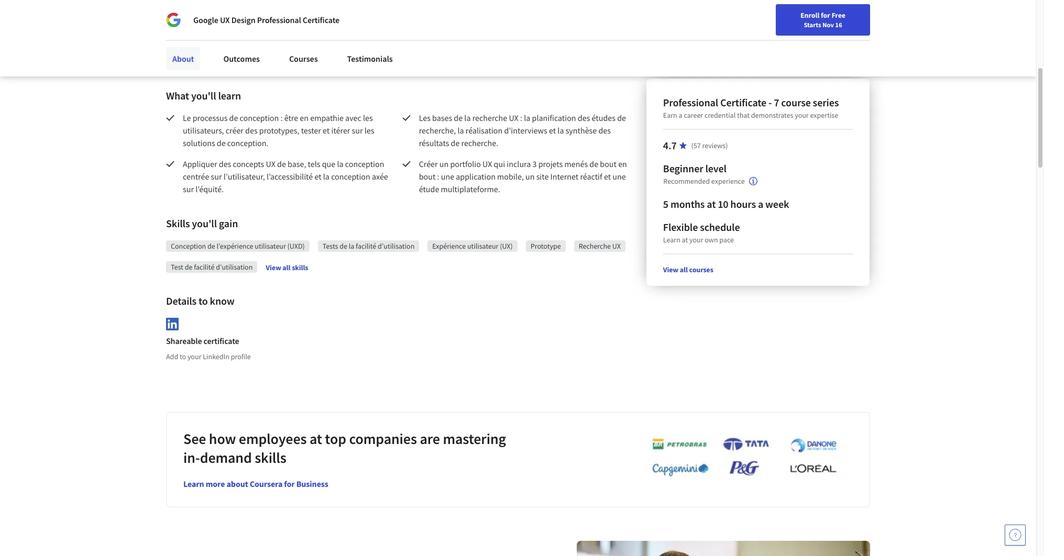 Task type: locate. For each thing, give the bounding box(es) containing it.
0 horizontal spatial at
[[310, 430, 322, 449]]

0 vertical spatial sur
[[352, 125, 363, 136]]

course
[[782, 96, 812, 109]]

2 horizontal spatial sur
[[352, 125, 363, 136]]

learn left more at the bottom
[[183, 479, 204, 489]]

view down conception de l'expérience utilisateur (uxd)
[[266, 263, 281, 272]]

0 vertical spatial conception
[[240, 113, 279, 123]]

1 horizontal spatial to
[[199, 295, 208, 308]]

: left être
[[281, 113, 283, 123]]

skills up coursera
[[255, 449, 287, 467]]

et down planification
[[549, 125, 556, 136]]

1 horizontal spatial skills
[[292, 263, 308, 272]]

1 vertical spatial to
[[180, 352, 186, 362]]

1 vertical spatial at
[[683, 235, 689, 245]]

la down planification
[[558, 125, 564, 136]]

la
[[465, 113, 471, 123], [524, 113, 531, 123], [458, 125, 464, 136], [558, 125, 564, 136], [337, 159, 344, 169], [323, 171, 330, 182], [349, 242, 355, 251]]

2 vertical spatial conception
[[331, 171, 371, 182]]

conception
[[240, 113, 279, 123], [345, 159, 384, 169], [331, 171, 371, 182]]

to right add
[[180, 352, 186, 362]]

(57
[[692, 141, 702, 150]]

courses
[[289, 48, 318, 58], [289, 53, 318, 64]]

planification
[[532, 113, 576, 123]]

: up d'interviews
[[521, 113, 523, 123]]

en right bout
[[619, 159, 627, 169]]

un right 'créer'
[[440, 159, 449, 169]]

skills
[[292, 263, 308, 272], [255, 449, 287, 467]]

1 : from the left
[[281, 113, 283, 123]]

et down tels
[[315, 171, 322, 182]]

2 courses from the top
[[289, 53, 318, 64]]

1 vertical spatial a
[[759, 198, 764, 211]]

les
[[363, 113, 373, 123], [365, 125, 375, 136]]

résultats
[[419, 138, 449, 148]]

mobile,
[[498, 171, 524, 182]]

de up "test de facilité d'utilisation"
[[208, 242, 215, 251]]

testimonials link for second the courses link from the bottom of the page
[[341, 41, 399, 64]]

et down empathie
[[323, 125, 330, 136]]

des up 'l'utilisateur,'
[[219, 159, 231, 169]]

outcomes link
[[217, 41, 266, 64], [217, 47, 266, 70]]

a left the week
[[759, 198, 764, 211]]

what you'll learn
[[166, 89, 241, 102]]

sur down centrée
[[183, 184, 194, 194]]

étude
[[419, 184, 439, 194]]

earn
[[664, 111, 678, 120]]

testimonials for 1st the courses link from the bottom
[[347, 53, 393, 64]]

conception up prototypes,
[[240, 113, 279, 123]]

utilisateurs,
[[183, 125, 224, 136]]

et down bout
[[604, 171, 611, 182]]

16
[[836, 20, 843, 29]]

avec
[[346, 113, 362, 123]]

1 vertical spatial facilité
[[194, 263, 215, 272]]

at left top
[[310, 430, 322, 449]]

skills
[[166, 217, 190, 230]]

menés
[[565, 159, 588, 169]]

your down course
[[796, 111, 810, 120]]

ux up d'interviews
[[509, 113, 519, 123]]

2 testimonials from the top
[[347, 53, 393, 64]]

des up synthèse
[[578, 113, 590, 123]]

1 vertical spatial learn
[[183, 479, 204, 489]]

outcomes
[[224, 48, 260, 58], [224, 53, 260, 64]]

1 horizontal spatial :
[[521, 113, 523, 123]]

shareable certificate
[[166, 336, 239, 346]]

1 about from the top
[[172, 48, 194, 58]]

1 horizontal spatial une
[[613, 171, 626, 182]]

flexible schedule learn at your own pace
[[664, 221, 741, 245]]

coursera enterprise logos image
[[637, 438, 847, 483]]

at down flexible
[[683, 235, 689, 245]]

2 vertical spatial sur
[[183, 184, 194, 194]]

outcomes for outcomes link related to second the courses link from the bottom of the page
[[224, 48, 260, 58]]

view
[[266, 263, 281, 272], [664, 265, 679, 275]]

for
[[821, 10, 831, 20], [284, 479, 295, 489]]

outcomes link for 1st the courses link from the bottom
[[217, 47, 266, 70]]

facilité right tests
[[356, 242, 377, 251]]

conception up axée
[[345, 159, 384, 169]]

1 horizontal spatial learn
[[664, 235, 681, 245]]

0 horizontal spatial :
[[281, 113, 283, 123]]

0 horizontal spatial a
[[679, 111, 683, 120]]

0 vertical spatial you'll
[[191, 89, 216, 102]]

to for know
[[199, 295, 208, 308]]

et inside créer un portfolio ux qui inclura 3 projets menés de bout en bout : une application mobile, un site internet réactif et une étude multiplateforme.
[[604, 171, 611, 182]]

about link up what
[[166, 47, 200, 70]]

0 horizontal spatial une
[[441, 171, 455, 182]]

2 utilisateur from the left
[[468, 242, 499, 251]]

1 courses link from the top
[[283, 41, 324, 64]]

2 about from the top
[[172, 53, 194, 64]]

2 outcomes link from the top
[[217, 47, 266, 70]]

1 horizontal spatial for
[[821, 10, 831, 20]]

about link down google icon
[[166, 41, 200, 64]]

1 courses from the top
[[289, 48, 318, 58]]

2 horizontal spatial at
[[708, 198, 716, 211]]

0 vertical spatial learn
[[664, 235, 681, 245]]

de down utilisateurs,
[[217, 138, 226, 148]]

0 horizontal spatial certificate
[[303, 15, 340, 25]]

view all skills
[[266, 263, 308, 272]]

test de facilité d'utilisation
[[171, 263, 253, 272]]

more
[[206, 479, 225, 489]]

0 horizontal spatial utilisateur
[[255, 242, 286, 251]]

de inside appliquer des concepts ux de base, tels que la conception centrée sur l'utilisateur, l'accessibilité et la conception axée sur l'équité.
[[277, 159, 286, 169]]

ux left qui
[[483, 159, 492, 169]]

de right the bases
[[454, 113, 463, 123]]

de right études
[[618, 113, 626, 123]]

english button
[[817, 0, 880, 34]]

0 horizontal spatial en
[[300, 113, 309, 123]]

en right être
[[300, 113, 309, 123]]

l'utilisateur,
[[224, 171, 265, 182]]

sur up the l'équité.
[[211, 171, 222, 182]]

your inside flexible schedule learn at your own pace
[[690, 235, 704, 245]]

0 horizontal spatial to
[[180, 352, 186, 362]]

0 vertical spatial en
[[300, 113, 309, 123]]

0 horizontal spatial all
[[283, 263, 291, 272]]

to
[[199, 295, 208, 308], [180, 352, 186, 362]]

view all courses
[[664, 265, 714, 275]]

1 outcomes link from the top
[[217, 41, 266, 64]]

level
[[706, 162, 727, 175]]

1 horizontal spatial certificate
[[721, 96, 767, 109]]

learn down flexible
[[664, 235, 681, 245]]

de up réactif
[[590, 159, 599, 169]]

ux right recherche
[[613, 242, 621, 251]]

bout :
[[419, 171, 440, 182]]

2 testimonials link from the top
[[341, 47, 399, 70]]

utilisateur
[[255, 242, 286, 251], [468, 242, 499, 251]]

1 horizontal spatial all
[[681, 265, 689, 275]]

about up what
[[172, 53, 194, 64]]

0 vertical spatial les
[[363, 113, 373, 123]]

at inside flexible schedule learn at your own pace
[[683, 235, 689, 245]]

courses link
[[283, 41, 324, 64], [283, 47, 324, 70]]

1 vertical spatial you'll
[[192, 217, 217, 230]]

1 vertical spatial for
[[284, 479, 295, 489]]

0 vertical spatial certificate
[[303, 15, 340, 25]]

see
[[183, 430, 206, 449]]

une right bout :
[[441, 171, 455, 182]]

about link for outcomes link corresponding to 1st the courses link from the bottom
[[166, 47, 200, 70]]

1 horizontal spatial professional
[[664, 96, 719, 109]]

de right tests
[[340, 242, 347, 251]]

0 horizontal spatial view
[[266, 263, 281, 272]]

l'expérience
[[217, 242, 253, 251]]

utilisateur left (uxd)
[[255, 242, 286, 251]]

la right que
[[337, 159, 344, 169]]

0 vertical spatial a
[[679, 111, 683, 120]]

conception down que
[[331, 171, 371, 182]]

outcomes for outcomes link corresponding to 1st the courses link from the bottom
[[224, 53, 260, 64]]

0 vertical spatial skills
[[292, 263, 308, 272]]

schedule
[[701, 221, 741, 234]]

beginner
[[664, 162, 704, 175]]

études
[[592, 113, 616, 123]]

1 about link from the top
[[166, 41, 200, 64]]

tester
[[301, 125, 321, 136]]

experience
[[712, 177, 745, 186]]

1 horizontal spatial en
[[619, 159, 627, 169]]

about down google icon
[[172, 48, 194, 58]]

les right itérer
[[365, 125, 375, 136]]

all inside "button"
[[283, 263, 291, 272]]

view all skills button
[[266, 262, 308, 273]]

find
[[746, 12, 759, 21]]

professional inside professional certificate - 7 course series earn a career credential that demonstrates your expertise
[[664, 96, 719, 109]]

a right the earn
[[679, 111, 683, 120]]

gain
[[219, 217, 238, 230]]

linkedin
[[203, 352, 230, 362]]

2 : from the left
[[521, 113, 523, 123]]

skills down (uxd)
[[292, 263, 308, 272]]

for left business at the bottom of page
[[284, 479, 295, 489]]

une down bout
[[613, 171, 626, 182]]

for up nov
[[821, 10, 831, 20]]

outcomes link for second the courses link from the bottom of the page
[[217, 41, 266, 64]]

1 horizontal spatial at
[[683, 235, 689, 245]]

to left the know
[[199, 295, 208, 308]]

de up l'accessibilité
[[277, 159, 286, 169]]

: inside le processus de conception : être en empathie avec les utilisateurs, créer des prototypes, tester et itérer sur les solutions de conception.
[[281, 113, 283, 123]]

base,
[[288, 159, 306, 169]]

1 horizontal spatial d'utilisation
[[378, 242, 415, 251]]

0 horizontal spatial d'utilisation
[[216, 263, 253, 272]]

1 vertical spatial professional
[[664, 96, 719, 109]]

un left site
[[526, 171, 535, 182]]

1 horizontal spatial a
[[759, 198, 764, 211]]

1 testimonials from the top
[[347, 48, 393, 58]]

all
[[283, 263, 291, 272], [681, 265, 689, 275]]

view left courses
[[664, 265, 679, 275]]

utilisateur left (ux)
[[468, 242, 499, 251]]

facilité down conception on the left of the page
[[194, 263, 215, 272]]

about
[[172, 48, 194, 58], [172, 53, 194, 64]]

your left own
[[690, 235, 704, 245]]

you'll up processus
[[191, 89, 216, 102]]

application
[[456, 171, 496, 182]]

skills inside see how employees at top companies are mastering in-demand skills
[[255, 449, 287, 467]]

all left courses
[[681, 265, 689, 275]]

you'll left gain
[[192, 217, 217, 230]]

prototype
[[531, 242, 561, 251]]

2 about link from the top
[[166, 47, 200, 70]]

3
[[533, 159, 537, 169]]

professional
[[257, 15, 301, 25], [664, 96, 719, 109]]

your
[[761, 12, 775, 21], [796, 111, 810, 120], [690, 235, 704, 245], [188, 352, 202, 362]]

appliquer
[[183, 159, 217, 169]]

1 testimonials link from the top
[[341, 41, 399, 64]]

ux right 'concepts'
[[266, 159, 276, 169]]

view inside view all skills "button"
[[266, 263, 281, 272]]

facilité
[[356, 242, 377, 251], [194, 263, 215, 272]]

2 courses link from the top
[[283, 47, 324, 70]]

your down the shareable certificate at the left of the page
[[188, 352, 202, 362]]

courses for 1st the courses link from the bottom
[[289, 53, 318, 64]]

les right 'avec'
[[363, 113, 373, 123]]

1 utilisateur from the left
[[255, 242, 286, 251]]

information about difficulty level pre-requisites. image
[[749, 177, 758, 186]]

0 vertical spatial for
[[821, 10, 831, 20]]

certificate
[[303, 15, 340, 25], [721, 96, 767, 109]]

0 vertical spatial to
[[199, 295, 208, 308]]

de
[[229, 113, 238, 123], [454, 113, 463, 123], [618, 113, 626, 123], [217, 138, 226, 148], [451, 138, 460, 148], [277, 159, 286, 169], [590, 159, 599, 169], [208, 242, 215, 251], [340, 242, 347, 251], [185, 263, 193, 272]]

des up conception.
[[245, 125, 258, 136]]

1 vertical spatial skills
[[255, 449, 287, 467]]

at inside see how employees at top companies are mastering in-demand skills
[[310, 430, 322, 449]]

1 vertical spatial certificate
[[721, 96, 767, 109]]

find your new career
[[746, 12, 812, 21]]

at left 10
[[708, 198, 716, 211]]

sur down 'avec'
[[352, 125, 363, 136]]

0 horizontal spatial skills
[[255, 449, 287, 467]]

all down (uxd)
[[283, 263, 291, 272]]

0 vertical spatial professional
[[257, 15, 301, 25]]

1 horizontal spatial sur
[[211, 171, 222, 182]]

1 vertical spatial un
[[526, 171, 535, 182]]

you'll
[[191, 89, 216, 102], [192, 217, 217, 230]]

to for your
[[180, 352, 186, 362]]

certificate inside professional certificate - 7 course series earn a career credential that demonstrates your expertise
[[721, 96, 767, 109]]

details to know
[[166, 295, 235, 308]]

et inside les bases de la recherche ux : la planification des études de recherche, la réalisation d'interviews et la synthèse des résultats de recherche.
[[549, 125, 556, 136]]

career
[[791, 12, 812, 21]]

1 horizontal spatial view
[[664, 265, 679, 275]]

design
[[232, 15, 256, 25]]

business
[[297, 479, 329, 489]]

1 vertical spatial en
[[619, 159, 627, 169]]

2 vertical spatial at
[[310, 430, 322, 449]]

1 horizontal spatial un
[[526, 171, 535, 182]]

recherche
[[579, 242, 611, 251]]

un
[[440, 159, 449, 169], [526, 171, 535, 182]]

1 horizontal spatial utilisateur
[[468, 242, 499, 251]]

shareable
[[166, 336, 202, 346]]

None search field
[[149, 7, 401, 28]]

companies
[[349, 430, 417, 449]]

nov
[[823, 20, 834, 29]]

empathie
[[310, 113, 344, 123]]

0 vertical spatial un
[[440, 159, 449, 169]]

et inside appliquer des concepts ux de base, tels que la conception centrée sur l'utilisateur, l'accessibilité et la conception axée sur l'équité.
[[315, 171, 322, 182]]

1 outcomes from the top
[[224, 48, 260, 58]]

about link for outcomes link related to second the courses link from the bottom of the page
[[166, 41, 200, 64]]

courses for second the courses link from the bottom of the page
[[289, 48, 318, 58]]

la right tests
[[349, 242, 355, 251]]

professional right design
[[257, 15, 301, 25]]

google ux design professional certificate
[[193, 15, 340, 25]]

0 vertical spatial facilité
[[356, 242, 377, 251]]

2 outcomes from the top
[[224, 53, 260, 64]]

credential
[[705, 111, 736, 120]]

et
[[323, 125, 330, 136], [549, 125, 556, 136], [315, 171, 322, 182], [604, 171, 611, 182]]

professional up career
[[664, 96, 719, 109]]



Task type: vqa. For each thing, say whether or not it's contained in the screenshot.
the that in the in dartmouth's master of engineering in computer engineering (meng-ce) program, you will learn to engineer the sensing and computing components of intelligent systems, machines that interact with the world via a combination of sensing, computing, and actuation. you will master skills essential for the fields of virtual/augmented reality, autonomous robots, self-driving cars, ai virtual assistants, and wearable/implantable devices to help you stay ahead in this rapidly evolving field.
no



Task type: describe. For each thing, give the bounding box(es) containing it.
learn inside flexible schedule learn at your own pace
[[664, 235, 681, 245]]

recommended experience
[[664, 177, 745, 186]]

tests de la facilité d'utilisation
[[323, 242, 415, 251]]

internet
[[551, 171, 579, 182]]

la up réalisation
[[465, 113, 471, 123]]

about for the about link corresponding to outcomes link corresponding to 1st the courses link from the bottom
[[172, 53, 194, 64]]

ux inside appliquer des concepts ux de base, tels que la conception centrée sur l'utilisateur, l'accessibilité et la conception axée sur l'équité.
[[266, 159, 276, 169]]

pace
[[720, 235, 735, 245]]

a inside professional certificate - 7 course series earn a career credential that demonstrates your expertise
[[679, 111, 683, 120]]

your right 'find'
[[761, 12, 775, 21]]

processus
[[193, 113, 228, 123]]

0 horizontal spatial sur
[[183, 184, 194, 194]]

5 months at 10 hours a week
[[664, 198, 790, 211]]

1 vertical spatial d'utilisation
[[216, 263, 253, 272]]

ux inside créer un portfolio ux qui inclura 3 projets menés de bout en bout : une application mobile, un site internet réactif et une étude multiplateforme.
[[483, 159, 492, 169]]

1 vertical spatial sur
[[211, 171, 222, 182]]

conception inside le processus de conception : être en empathie avec les utilisateurs, créer des prototypes, tester et itérer sur les solutions de conception.
[[240, 113, 279, 123]]

expérience utilisateur (ux)
[[433, 242, 513, 251]]

all for skills
[[283, 263, 291, 272]]

all for courses
[[681, 265, 689, 275]]

inclura
[[507, 159, 531, 169]]

(57 reviews)
[[692, 141, 729, 150]]

2 une from the left
[[613, 171, 626, 182]]

concepts
[[233, 159, 264, 169]]

l'accessibilité
[[267, 171, 313, 182]]

bout
[[600, 159, 617, 169]]

details
[[166, 295, 197, 308]]

centrée
[[183, 171, 209, 182]]

le processus de conception : être en empathie avec les utilisateurs, créer des prototypes, tester et itérer sur les solutions de conception.
[[183, 113, 376, 148]]

site
[[537, 171, 549, 182]]

employees
[[239, 430, 307, 449]]

créer
[[226, 125, 244, 136]]

0 horizontal spatial un
[[440, 159, 449, 169]]

conception
[[171, 242, 206, 251]]

learn more about coursera for business link
[[183, 479, 329, 489]]

projets
[[539, 159, 563, 169]]

beginner level
[[664, 162, 727, 175]]

top
[[325, 430, 346, 449]]

1 horizontal spatial facilité
[[356, 242, 377, 251]]

7
[[775, 96, 780, 109]]

own
[[706, 235, 719, 245]]

recherche ux
[[579, 242, 621, 251]]

skills you'll gain
[[166, 217, 238, 230]]

view all courses link
[[664, 265, 714, 275]]

certificate
[[204, 336, 239, 346]]

demand
[[200, 449, 252, 467]]

(ux)
[[500, 242, 513, 251]]

mastering
[[443, 430, 506, 449]]

0 horizontal spatial facilité
[[194, 263, 215, 272]]

enroll for free starts nov 16
[[801, 10, 846, 29]]

et inside le processus de conception : être en empathie avec les utilisateurs, créer des prototypes, tester et itérer sur les solutions de conception.
[[323, 125, 330, 136]]

expertise
[[811, 111, 839, 120]]

des down études
[[599, 125, 611, 136]]

la up d'interviews
[[524, 113, 531, 123]]

at for see how employees at top companies are mastering in-demand skills
[[310, 430, 322, 449]]

you'll for skills
[[192, 217, 217, 230]]

your inside professional certificate - 7 course series earn a career credential that demonstrates your expertise
[[796, 111, 810, 120]]

de inside créer un portfolio ux qui inclura 3 projets menés de bout en bout : une application mobile, un site internet réactif et une étude multiplateforme.
[[590, 159, 599, 169]]

recherche
[[473, 113, 508, 123]]

réalisation
[[466, 125, 503, 136]]

portfolio
[[451, 159, 481, 169]]

la up recherche.
[[458, 125, 464, 136]]

: inside les bases de la recherche ux : la planification des études de recherche, la réalisation d'interviews et la synthèse des résultats de recherche.
[[521, 113, 523, 123]]

solutions
[[183, 138, 215, 148]]

1 vertical spatial les
[[365, 125, 375, 136]]

profile
[[231, 352, 251, 362]]

see how employees at top companies are mastering in-demand skills
[[183, 430, 506, 467]]

conception de l'expérience utilisateur (uxd)
[[171, 242, 305, 251]]

en inside le processus de conception : être en empathie avec les utilisateurs, créer des prototypes, tester et itérer sur les solutions de conception.
[[300, 113, 309, 123]]

être
[[284, 113, 298, 123]]

4.7
[[664, 139, 677, 152]]

you'll for what
[[191, 89, 216, 102]]

ux left design
[[220, 15, 230, 25]]

0 vertical spatial d'utilisation
[[378, 242, 415, 251]]

de right the test
[[185, 263, 193, 272]]

recherche,
[[419, 125, 456, 136]]

testimonials for second the courses link from the bottom of the page
[[347, 48, 393, 58]]

0 horizontal spatial professional
[[257, 15, 301, 25]]

english
[[836, 12, 861, 22]]

1 une from the left
[[441, 171, 455, 182]]

0 horizontal spatial for
[[284, 479, 295, 489]]

les
[[419, 113, 431, 123]]

what
[[166, 89, 189, 102]]

le
[[183, 113, 191, 123]]

at for flexible schedule learn at your own pace
[[683, 235, 689, 245]]

0 horizontal spatial learn
[[183, 479, 204, 489]]

-
[[769, 96, 773, 109]]

des inside le processus de conception : être en empathie avec les utilisateurs, créer des prototypes, tester et itérer sur les solutions de conception.
[[245, 125, 258, 136]]

view for view all skills
[[266, 263, 281, 272]]

reviews)
[[703, 141, 729, 150]]

0 vertical spatial at
[[708, 198, 716, 211]]

en inside créer un portfolio ux qui inclura 3 projets menés de bout en bout : une application mobile, un site internet réactif et une étude multiplateforme.
[[619, 159, 627, 169]]

ux inside les bases de la recherche ux : la planification des études de recherche, la réalisation d'interviews et la synthèse des résultats de recherche.
[[509, 113, 519, 123]]

help center image
[[1010, 529, 1022, 542]]

view for view all courses
[[664, 265, 679, 275]]

skills inside "button"
[[292, 263, 308, 272]]

free
[[832, 10, 846, 20]]

flexible
[[664, 221, 699, 234]]

synthèse
[[566, 125, 597, 136]]

week
[[766, 198, 790, 211]]

for inside enroll for free starts nov 16
[[821, 10, 831, 20]]

demonstrates
[[752, 111, 794, 120]]

réactif
[[581, 171, 603, 182]]

in-
[[183, 449, 200, 467]]

la down que
[[323, 171, 330, 182]]

créer
[[419, 159, 438, 169]]

de up créer at the top left
[[229, 113, 238, 123]]

1 vertical spatial conception
[[345, 159, 384, 169]]

that
[[738, 111, 750, 120]]

des inside appliquer des concepts ux de base, tels que la conception centrée sur l'utilisateur, l'accessibilité et la conception axée sur l'équité.
[[219, 159, 231, 169]]

coursera
[[250, 479, 283, 489]]

conception.
[[227, 138, 269, 148]]

starts
[[804, 20, 822, 29]]

testimonials link for 1st the courses link from the bottom
[[341, 47, 399, 70]]

axée
[[372, 171, 388, 182]]

new
[[776, 12, 790, 21]]

test
[[171, 263, 183, 272]]

5
[[664, 198, 669, 211]]

sur inside le processus de conception : être en empathie avec les utilisateurs, créer des prototypes, tester et itérer sur les solutions de conception.
[[352, 125, 363, 136]]

find your new career link
[[741, 10, 817, 24]]

series
[[814, 96, 840, 109]]

add to your linkedin profile
[[166, 352, 251, 362]]

qui
[[494, 159, 505, 169]]

expérience
[[433, 242, 466, 251]]

de right the résultats
[[451, 138, 460, 148]]

itérer
[[332, 125, 350, 136]]

enroll
[[801, 10, 820, 20]]

google image
[[166, 13, 181, 27]]

google
[[193, 15, 218, 25]]

que
[[322, 159, 336, 169]]

about for the about link corresponding to outcomes link related to second the courses link from the bottom of the page
[[172, 48, 194, 58]]

multiplateforme.
[[441, 184, 501, 194]]



